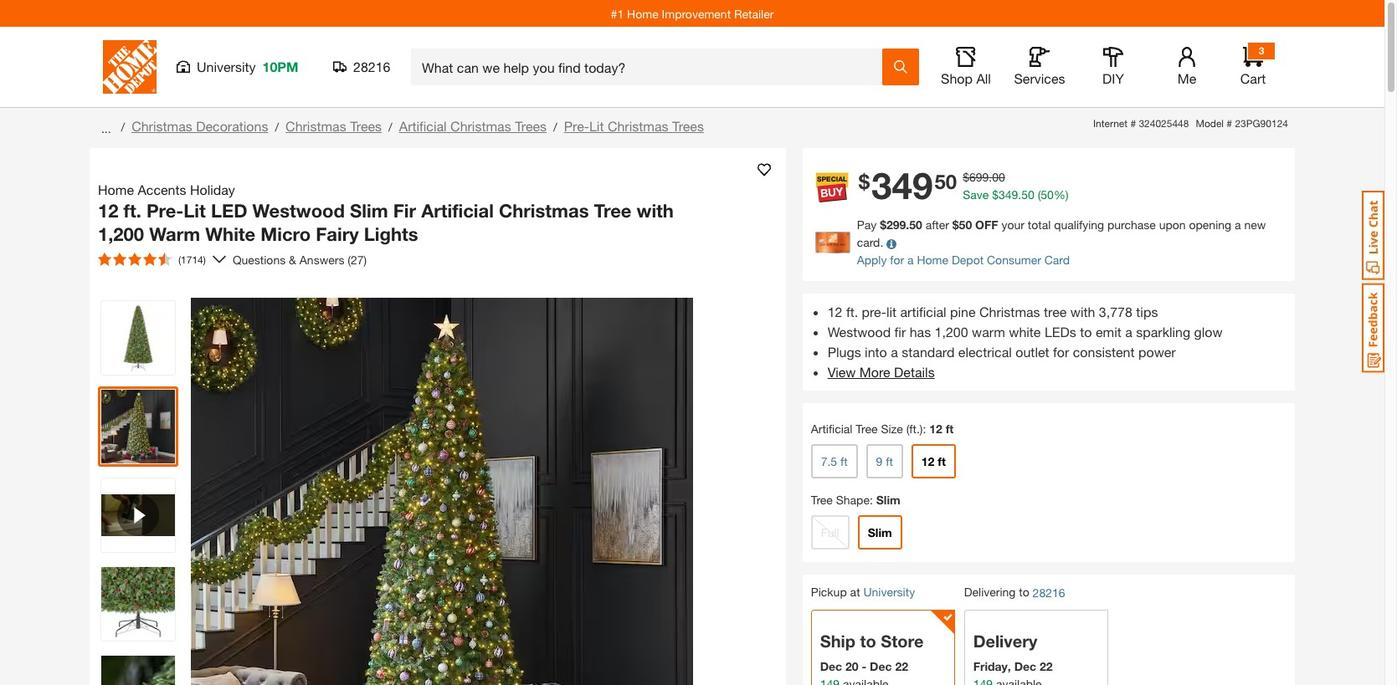 Task type: describe. For each thing, give the bounding box(es) containing it.
apply for a home depot consumer card link
[[857, 253, 1070, 267]]

lit inside ... / christmas decorations / christmas trees / artificial christmas trees / pre-lit christmas trees
[[589, 118, 604, 134]]

...
[[101, 121, 111, 135]]

23pg90124
[[1235, 117, 1289, 130]]

me
[[1178, 70, 1197, 86]]

your total qualifying purchase upon opening a new card.
[[857, 218, 1266, 250]]

ft for 9 ft
[[886, 455, 893, 469]]

12 ft button
[[912, 445, 956, 479]]

2 22 from the left
[[1040, 660, 1053, 674]]

(ft.)
[[907, 422, 923, 437]]

28216 inside button
[[353, 59, 391, 75]]

into
[[865, 345, 887, 360]]

artificial inside home accents holiday 12 ft. pre-lit led westwood slim fir artificial christmas tree with 1,200 warm white micro fairy lights
[[421, 200, 494, 222]]

to for delivering to 28216
[[1019, 586, 1030, 600]]

(1714) button
[[91, 246, 213, 273]]

pickup at university
[[811, 586, 915, 600]]

tree shape : slim
[[811, 494, 901, 508]]

your
[[1002, 218, 1025, 232]]

leds
[[1045, 324, 1077, 340]]

$ right after
[[953, 218, 959, 232]]

opening
[[1190, 218, 1232, 232]]

1 / from the left
[[121, 120, 125, 134]]

cart 3
[[1241, 44, 1266, 86]]

50 left (
[[1022, 188, 1035, 202]]

1 horizontal spatial :
[[923, 422, 926, 437]]

1,200 inside home accents holiday 12 ft. pre-lit led westwood slim fir artificial christmas tree with 1,200 warm white micro fairy lights
[[98, 223, 144, 245]]

7.5
[[821, 455, 837, 469]]

fir
[[895, 324, 906, 340]]

save
[[963, 188, 989, 202]]

home accents holiday pre lit christmas trees 23pg90124 a0.3 image
[[101, 657, 175, 686]]

pay
[[857, 218, 877, 232]]

$ up save
[[963, 170, 970, 185]]

apply for a home depot consumer card
[[857, 253, 1070, 267]]

with inside 12 ft. pre-lit artificial pine christmas tree with 3,778 tips westwood fir has 1,200 warm white leds to emit a sparkling glow plugs into a standard electrical outlet for consistent power view more details
[[1071, 304, 1096, 320]]

12 inside button
[[922, 455, 935, 469]]

pine
[[950, 304, 976, 320]]

off
[[976, 218, 999, 232]]

more
[[860, 365, 891, 381]]

What can we help you find today? search field
[[422, 49, 882, 85]]

upon
[[1160, 218, 1186, 232]]

#1
[[611, 6, 624, 21]]

$ 349 50
[[859, 164, 957, 208]]

white
[[205, 223, 256, 245]]

warm
[[972, 324, 1006, 340]]

micro
[[261, 223, 311, 245]]

electrical
[[959, 345, 1012, 360]]

12 right (ft.)
[[930, 422, 943, 437]]

shop
[[941, 70, 973, 86]]

3 / from the left
[[389, 120, 393, 134]]

info image
[[887, 239, 897, 249]]

a right into
[[891, 345, 898, 360]]

retailer
[[734, 6, 774, 21]]

glow
[[1195, 324, 1223, 340]]

led
[[211, 200, 247, 222]]

299.50
[[887, 218, 923, 232]]

-
[[862, 660, 867, 674]]

2 trees from the left
[[515, 118, 547, 134]]

7.5 ft
[[821, 455, 848, 469]]

university button
[[864, 586, 915, 600]]

total
[[1028, 218, 1051, 232]]

12 ft
[[922, 455, 946, 469]]

3 trees from the left
[[672, 118, 704, 134]]

home accents holiday pre lit christmas trees 23pg90124 64.0 image
[[101, 301, 175, 375]]

(1714)
[[178, 254, 206, 266]]

christmas trees link
[[286, 118, 382, 134]]

with inside home accents holiday 12 ft. pre-lit led westwood slim fir artificial christmas tree with 1,200 warm white micro fairy lights
[[637, 200, 674, 222]]

tips
[[1137, 304, 1158, 320]]

cart
[[1241, 70, 1266, 86]]

4 / from the left
[[554, 120, 557, 134]]

50 inside $ 349 50
[[935, 170, 957, 193]]

home accents holiday link
[[98, 180, 242, 200]]

2 vertical spatial artificial
[[811, 422, 853, 437]]

size
[[881, 422, 903, 437]]

emit
[[1096, 324, 1122, 340]]

diy button
[[1087, 47, 1141, 87]]

artificial inside ... / christmas decorations / christmas trees / artificial christmas trees / pre-lit christmas trees
[[399, 118, 447, 134]]

consumer
[[987, 253, 1042, 267]]

pickup
[[811, 586, 847, 600]]

3 dec from the left
[[1015, 660, 1037, 674]]

ship
[[820, 632, 856, 652]]

a right emit
[[1126, 324, 1133, 340]]

$ right the pay
[[880, 218, 887, 232]]

to for ship to store
[[860, 632, 876, 652]]

a down the 299.50
[[908, 253, 914, 267]]

friday,
[[974, 660, 1011, 674]]

artificial
[[901, 304, 947, 320]]

ft for 7.5 ft
[[841, 455, 848, 469]]

delivery
[[974, 632, 1038, 652]]

power
[[1139, 345, 1176, 360]]

slim inside button
[[868, 526, 892, 540]]

services
[[1014, 70, 1066, 86]]

friday, dec 22
[[974, 660, 1053, 674]]

&
[[289, 252, 296, 267]]

improvement
[[662, 6, 731, 21]]

ft for 12 ft
[[938, 455, 946, 469]]

12 ft. pre-lit artificial pine christmas tree with 3,778 tips westwood fir has 1,200 warm white leds to emit a sparkling glow plugs into a standard electrical outlet for consistent power view more details
[[828, 304, 1223, 381]]

apply
[[857, 253, 887, 267]]

lights
[[364, 223, 418, 245]]

6329914715112 image
[[101, 479, 175, 553]]

home accents holiday 12 ft. pre-lit led westwood slim fir artificial christmas tree with 1,200 warm white micro fairy lights
[[98, 182, 674, 245]]

0 horizontal spatial 349
[[872, 164, 933, 208]]

live chat image
[[1362, 191, 1385, 281]]

view more details link
[[828, 365, 935, 381]]

fairy
[[316, 223, 359, 245]]

1 dec from the left
[[820, 660, 843, 674]]

internet # 324025448 model # 23pg90124
[[1094, 117, 1289, 130]]

2 horizontal spatial tree
[[856, 422, 878, 437]]

2 dec from the left
[[870, 660, 892, 674]]

0 vertical spatial home
[[627, 6, 659, 21]]

answers
[[300, 252, 345, 267]]

me button
[[1161, 47, 1214, 87]]



Task type: vqa. For each thing, say whether or not it's contained in the screenshot.
rightmost WINDOW
no



Task type: locate. For each thing, give the bounding box(es) containing it.
1 horizontal spatial westwood
[[828, 324, 891, 340]]

university left '10pm'
[[197, 59, 256, 75]]

(
[[1038, 188, 1041, 202]]

university right at
[[864, 586, 915, 600]]

pay $ 299.50 after $ 50 off
[[857, 218, 999, 232]]

1 horizontal spatial pre-
[[564, 118, 590, 134]]

1 horizontal spatial home
[[627, 6, 659, 21]]

qualifying
[[1054, 218, 1105, 232]]

questions & answers (27)
[[233, 252, 367, 267]]

20
[[846, 660, 859, 674]]

ship to store
[[820, 632, 924, 652]]

ft
[[946, 422, 954, 437], [841, 455, 848, 469], [886, 455, 893, 469], [938, 455, 946, 469]]

slim inside home accents holiday 12 ft. pre-lit led westwood slim fir artificial christmas tree with 1,200 warm white micro fairy lights
[[350, 200, 388, 222]]

2 vertical spatial to
[[860, 632, 876, 652]]

artificial
[[399, 118, 447, 134], [421, 200, 494, 222], [811, 422, 853, 437]]

home
[[627, 6, 659, 21], [98, 182, 134, 198], [917, 253, 949, 267]]

22 right friday,
[[1040, 660, 1053, 674]]

lit down 'what can we help you find today?' search field
[[589, 118, 604, 134]]

0 horizontal spatial for
[[890, 253, 905, 267]]

0 vertical spatial :
[[923, 422, 926, 437]]

2 vertical spatial slim
[[868, 526, 892, 540]]

1 horizontal spatial lit
[[589, 118, 604, 134]]

0 horizontal spatial pre-
[[146, 200, 184, 222]]

0 vertical spatial ft.
[[124, 200, 141, 222]]

to inside delivering to 28216
[[1019, 586, 1030, 600]]

1 horizontal spatial with
[[1071, 304, 1096, 320]]

349 inside $ 699 . 00 save $ 349 . 50 ( 50 %)
[[999, 188, 1019, 202]]

delivering
[[964, 586, 1016, 600]]

/
[[121, 120, 125, 134], [275, 120, 279, 134], [389, 120, 393, 134], [554, 120, 557, 134]]

9 ft button
[[866, 445, 903, 479]]

slim down tree shape : slim
[[868, 526, 892, 540]]

$ inside $ 349 50
[[859, 170, 870, 193]]

/ right christmas trees link
[[389, 120, 393, 134]]

1 vertical spatial artificial
[[421, 200, 494, 222]]

christmas inside home accents holiday 12 ft. pre-lit led westwood slim fir artificial christmas tree with 1,200 warm white micro fairy lights
[[499, 200, 589, 222]]

0 vertical spatial lit
[[589, 118, 604, 134]]

0 vertical spatial to
[[1080, 324, 1092, 340]]

0 vertical spatial 28216
[[353, 59, 391, 75]]

home left depot
[[917, 253, 949, 267]]

ft inside button
[[841, 455, 848, 469]]

artificial tree size (ft.) : 12 ft
[[811, 422, 954, 437]]

westwood inside home accents holiday 12 ft. pre-lit led westwood slim fir artificial christmas tree with 1,200 warm white micro fairy lights
[[253, 200, 345, 222]]

0 vertical spatial .
[[989, 170, 992, 185]]

1 trees from the left
[[350, 118, 382, 134]]

2 horizontal spatial dec
[[1015, 660, 1037, 674]]

1 # from the left
[[1131, 117, 1136, 130]]

0 vertical spatial westwood
[[253, 200, 345, 222]]

tree
[[1044, 304, 1067, 320]]

0 vertical spatial pre-
[[564, 118, 590, 134]]

lit
[[887, 304, 897, 320]]

0 horizontal spatial dec
[[820, 660, 843, 674]]

pre- inside ... / christmas decorations / christmas trees / artificial christmas trees / pre-lit christmas trees
[[564, 118, 590, 134]]

1 22 from the left
[[895, 660, 909, 674]]

12 inside 12 ft. pre-lit artificial pine christmas tree with 3,778 tips westwood fir has 1,200 warm white leds to emit a sparkling glow plugs into a standard electrical outlet for consistent power view more details
[[828, 304, 843, 320]]

details
[[894, 365, 935, 381]]

shop all
[[941, 70, 991, 86]]

slim up slim button
[[877, 494, 901, 508]]

... / christmas decorations / christmas trees / artificial christmas trees / pre-lit christmas trees
[[98, 118, 704, 135]]

(1714) link
[[91, 246, 226, 273]]

1 vertical spatial for
[[1053, 345, 1070, 360]]

1 vertical spatial pre-
[[146, 200, 184, 222]]

ft. inside 12 ft. pre-lit artificial pine christmas tree with 3,778 tips westwood fir has 1,200 warm white leds to emit a sparkling glow plugs into a standard electrical outlet for consistent power view more details
[[847, 304, 858, 320]]

1 horizontal spatial 349
[[999, 188, 1019, 202]]

. up off
[[989, 170, 992, 185]]

12 up "4.5 stars" image
[[98, 200, 118, 222]]

1 vertical spatial westwood
[[828, 324, 891, 340]]

2 # from the left
[[1227, 117, 1233, 130]]

1 vertical spatial lit
[[184, 200, 206, 222]]

2 vertical spatial tree
[[811, 494, 833, 508]]

ft right 9
[[886, 455, 893, 469]]

for inside 12 ft. pre-lit artificial pine christmas tree with 3,778 tips westwood fir has 1,200 warm white leds to emit a sparkling glow plugs into a standard electrical outlet for consistent power view more details
[[1053, 345, 1070, 360]]

(27)
[[348, 252, 367, 267]]

christmas inside 12 ft. pre-lit artificial pine christmas tree with 3,778 tips westwood fir has 1,200 warm white leds to emit a sparkling glow plugs into a standard electrical outlet for consistent power view more details
[[980, 304, 1041, 320]]

50 left off
[[959, 218, 972, 232]]

50
[[935, 170, 957, 193], [1022, 188, 1035, 202], [1041, 188, 1054, 202], [959, 218, 972, 232]]

1,200 down pine
[[935, 324, 969, 340]]

diy
[[1103, 70, 1125, 86]]

lit
[[589, 118, 604, 134], [184, 200, 206, 222]]

1 horizontal spatial dec
[[870, 660, 892, 674]]

ft. left 'pre-'
[[847, 304, 858, 320]]

28216 link
[[1033, 585, 1066, 602]]

trees
[[350, 118, 382, 134], [515, 118, 547, 134], [672, 118, 704, 134]]

ft right 7.5
[[841, 455, 848, 469]]

2 horizontal spatial trees
[[672, 118, 704, 134]]

university 10pm
[[197, 59, 299, 75]]

28216 up ... / christmas decorations / christmas trees / artificial christmas trees / pre-lit christmas trees
[[353, 59, 391, 75]]

westwood up plugs
[[828, 324, 891, 340]]

1 horizontal spatial university
[[864, 586, 915, 600]]

dec down delivery
[[1015, 660, 1037, 674]]

1 horizontal spatial 22
[[1040, 660, 1053, 674]]

0 horizontal spatial home
[[98, 182, 134, 198]]

model
[[1196, 117, 1224, 130]]

pre-
[[564, 118, 590, 134], [146, 200, 184, 222]]

accents
[[138, 182, 186, 198]]

#
[[1131, 117, 1136, 130], [1227, 117, 1233, 130]]

for down leds
[[1053, 345, 1070, 360]]

slim
[[350, 200, 388, 222], [877, 494, 901, 508], [868, 526, 892, 540]]

to left the 28216 link
[[1019, 586, 1030, 600]]

christmas
[[132, 118, 192, 134], [286, 118, 346, 134], [451, 118, 511, 134], [608, 118, 669, 134], [499, 200, 589, 222], [980, 304, 1041, 320]]

1 horizontal spatial #
[[1227, 117, 1233, 130]]

:
[[923, 422, 926, 437], [870, 494, 873, 508]]

a left new
[[1235, 218, 1241, 232]]

1 vertical spatial university
[[864, 586, 915, 600]]

# right internet
[[1131, 117, 1136, 130]]

1 horizontal spatial ft.
[[847, 304, 858, 320]]

dec right -
[[870, 660, 892, 674]]

0 vertical spatial university
[[197, 59, 256, 75]]

1 vertical spatial slim
[[877, 494, 901, 508]]

standard
[[902, 345, 955, 360]]

22 down store
[[895, 660, 909, 674]]

shape
[[836, 494, 870, 508]]

a inside your total qualifying purchase upon opening a new card.
[[1235, 218, 1241, 232]]

0 horizontal spatial .
[[989, 170, 992, 185]]

0 horizontal spatial university
[[197, 59, 256, 75]]

$ 699 . 00 save $ 349 . 50 ( 50 %)
[[963, 170, 1069, 202]]

0 vertical spatial tree
[[594, 200, 632, 222]]

plugs
[[828, 345, 861, 360]]

home right #1
[[627, 6, 659, 21]]

0 vertical spatial artificial
[[399, 118, 447, 134]]

0 vertical spatial for
[[890, 253, 905, 267]]

2 vertical spatial home
[[917, 253, 949, 267]]

50 left save
[[935, 170, 957, 193]]

card
[[1045, 253, 1070, 267]]

/ right the decorations
[[275, 120, 279, 134]]

1 horizontal spatial .
[[1019, 188, 1022, 202]]

/ left pre-lit christmas trees link
[[554, 120, 557, 134]]

tree inside home accents holiday 12 ft. pre-lit led westwood slim fir artificial christmas tree with 1,200 warm white micro fairy lights
[[594, 200, 632, 222]]

new
[[1245, 218, 1266, 232]]

12
[[98, 200, 118, 222], [828, 304, 843, 320], [930, 422, 943, 437], [922, 455, 935, 469]]

sparkling
[[1137, 324, 1191, 340]]

$ down 00
[[992, 188, 999, 202]]

home accents holiday pre lit christmas trees 23pg90124 40.2 image
[[101, 568, 175, 641]]

1 vertical spatial with
[[1071, 304, 1096, 320]]

tree
[[594, 200, 632, 222], [856, 422, 878, 437], [811, 494, 833, 508]]

internet
[[1094, 117, 1128, 130]]

50 up the total
[[1041, 188, 1054, 202]]

to
[[1080, 324, 1092, 340], [1019, 586, 1030, 600], [860, 632, 876, 652]]

pre- inside home accents holiday 12 ft. pre-lit led westwood slim fir artificial christmas tree with 1,200 warm white micro fairy lights
[[146, 200, 184, 222]]

00
[[992, 170, 1006, 185]]

0 vertical spatial with
[[637, 200, 674, 222]]

0 horizontal spatial with
[[637, 200, 674, 222]]

1 vertical spatial home
[[98, 182, 134, 198]]

westwood up micro
[[253, 200, 345, 222]]

0 vertical spatial slim
[[350, 200, 388, 222]]

0 horizontal spatial ft.
[[124, 200, 141, 222]]

westwood inside 12 ft. pre-lit artificial pine christmas tree with 3,778 tips westwood fir has 1,200 warm white leds to emit a sparkling glow plugs into a standard electrical outlet for consistent power view more details
[[828, 324, 891, 340]]

add to list image
[[758, 163, 771, 177]]

: right size
[[923, 422, 926, 437]]

28216 inside delivering to 28216
[[1033, 586, 1066, 601]]

delivering to 28216
[[964, 586, 1066, 601]]

1 vertical spatial 28216
[[1033, 586, 1066, 601]]

1 horizontal spatial 1,200
[[935, 324, 969, 340]]

questions
[[233, 252, 286, 267]]

1 horizontal spatial trees
[[515, 118, 547, 134]]

to inside 12 ft. pre-lit artificial pine christmas tree with 3,778 tips westwood fir has 1,200 warm white leds to emit a sparkling glow plugs into a standard electrical outlet for consistent power view more details
[[1080, 324, 1092, 340]]

1 vertical spatial .
[[1019, 188, 1022, 202]]

feedback link image
[[1362, 283, 1385, 373]]

store
[[881, 632, 924, 652]]

2 horizontal spatial home
[[917, 253, 949, 267]]

apply now image
[[815, 232, 857, 254]]

3
[[1259, 44, 1265, 57]]

home left accents on the top left of page
[[98, 182, 134, 198]]

28216 right delivering
[[1033, 586, 1066, 601]]

0 horizontal spatial #
[[1131, 117, 1136, 130]]

... button
[[98, 116, 114, 140]]

artificial christmas trees link
[[399, 118, 547, 134]]

.
[[989, 170, 992, 185], [1019, 188, 1022, 202]]

ft. inside home accents holiday 12 ft. pre-lit led westwood slim fir artificial christmas tree with 1,200 warm white micro fairy lights
[[124, 200, 141, 222]]

view
[[828, 365, 856, 381]]

for down info icon
[[890, 253, 905, 267]]

3,778
[[1099, 304, 1133, 320]]

to up dec 20 - dec 22
[[860, 632, 876, 652]]

university
[[197, 59, 256, 75], [864, 586, 915, 600]]

# right model
[[1227, 117, 1233, 130]]

purchase
[[1108, 218, 1156, 232]]

0 vertical spatial 1,200
[[98, 223, 144, 245]]

all
[[977, 70, 991, 86]]

1 vertical spatial ft.
[[847, 304, 858, 320]]

after
[[926, 218, 950, 232]]

home inside home accents holiday 12 ft. pre-lit led westwood slim fir artificial christmas tree with 1,200 warm white micro fairy lights
[[98, 182, 134, 198]]

dec left 20
[[820, 660, 843, 674]]

349
[[872, 164, 933, 208], [999, 188, 1019, 202]]

has
[[910, 324, 931, 340]]

. left (
[[1019, 188, 1022, 202]]

28216
[[353, 59, 391, 75], [1033, 586, 1066, 601]]

2 horizontal spatial to
[[1080, 324, 1092, 340]]

1 horizontal spatial for
[[1053, 345, 1070, 360]]

1 horizontal spatial tree
[[811, 494, 833, 508]]

324025448
[[1139, 117, 1189, 130]]

12 inside home accents holiday 12 ft. pre-lit led westwood slim fir artificial christmas tree with 1,200 warm white micro fairy lights
[[98, 200, 118, 222]]

1 horizontal spatial 28216
[[1033, 586, 1066, 601]]

home accents holiday pre lit christmas trees 23pg90124 e1.1 image
[[101, 390, 175, 464]]

0 horizontal spatial :
[[870, 494, 873, 508]]

the home depot logo image
[[103, 40, 157, 94]]

0 horizontal spatial to
[[860, 632, 876, 652]]

: up slim button
[[870, 494, 873, 508]]

ft. down accents on the top left of page
[[124, 200, 141, 222]]

to left emit
[[1080, 324, 1092, 340]]

ft right 9 ft button
[[938, 455, 946, 469]]

0 horizontal spatial trees
[[350, 118, 382, 134]]

1,200 inside 12 ft. pre-lit artificial pine christmas tree with 3,778 tips westwood fir has 1,200 warm white leds to emit a sparkling glow plugs into a standard electrical outlet for consistent power view more details
[[935, 324, 969, 340]]

$ up the pay
[[859, 170, 870, 193]]

decorations
[[196, 118, 268, 134]]

ft right (ft.)
[[946, 422, 954, 437]]

9 ft
[[876, 455, 893, 469]]

pre-
[[862, 304, 887, 320]]

0 horizontal spatial 28216
[[353, 59, 391, 75]]

0 horizontal spatial tree
[[594, 200, 632, 222]]

1 vertical spatial tree
[[856, 422, 878, 437]]

2 / from the left
[[275, 120, 279, 134]]

pre-lit christmas trees link
[[564, 118, 704, 134]]

349 up the 299.50
[[872, 164, 933, 208]]

0 horizontal spatial 22
[[895, 660, 909, 674]]

%)
[[1054, 188, 1069, 202]]

1 vertical spatial to
[[1019, 586, 1030, 600]]

12 down (ft.)
[[922, 455, 935, 469]]

/ right ...
[[121, 120, 125, 134]]

4.5 stars image
[[98, 253, 172, 266]]

full
[[821, 526, 840, 540]]

lit down holiday on the left of the page
[[184, 200, 206, 222]]

0 horizontal spatial 1,200
[[98, 223, 144, 245]]

1 vertical spatial 1,200
[[935, 324, 969, 340]]

slim up lights
[[350, 200, 388, 222]]

1,200 up "4.5 stars" image
[[98, 223, 144, 245]]

349 down 00
[[999, 188, 1019, 202]]

1 horizontal spatial to
[[1019, 586, 1030, 600]]

1 vertical spatial :
[[870, 494, 873, 508]]

0 horizontal spatial westwood
[[253, 200, 345, 222]]

lit inside home accents holiday 12 ft. pre-lit led westwood slim fir artificial christmas tree with 1,200 warm white micro fairy lights
[[184, 200, 206, 222]]

#1 home improvement retailer
[[611, 6, 774, 21]]

0 horizontal spatial lit
[[184, 200, 206, 222]]

12 left 'pre-'
[[828, 304, 843, 320]]



